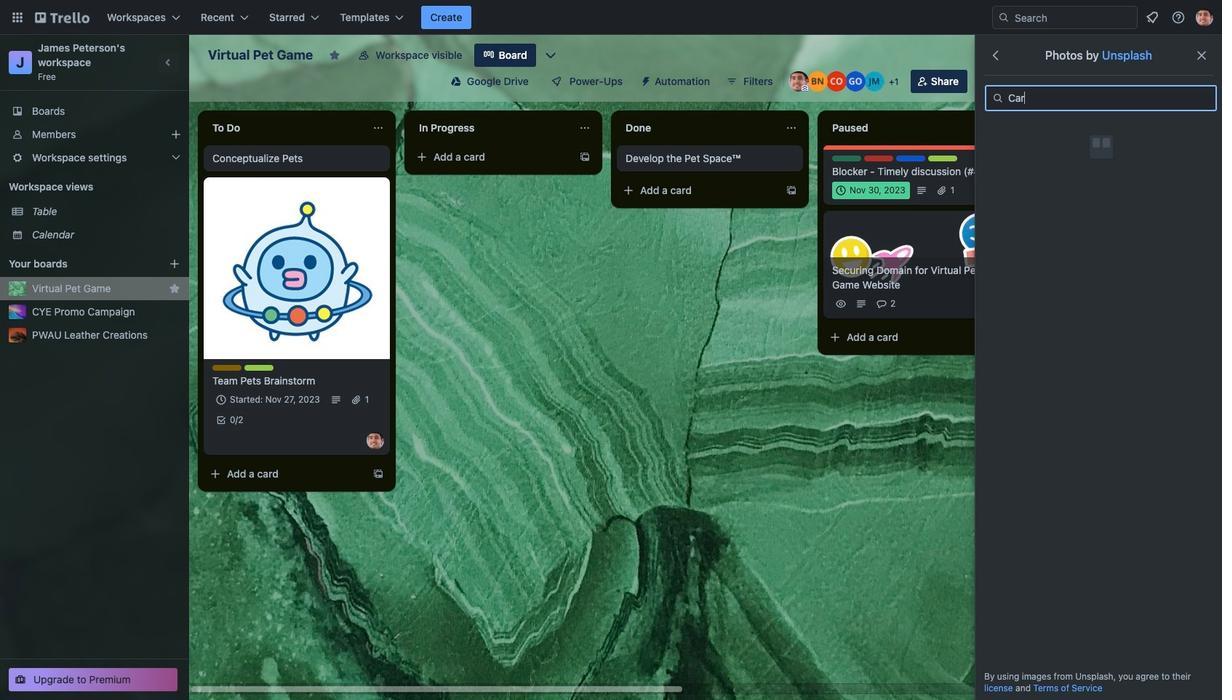 Task type: describe. For each thing, give the bounding box(es) containing it.
color: red, title: "blocker" element
[[864, 156, 893, 161]]

sm image
[[634, 70, 655, 90]]

1 horizontal spatial create from template… image
[[579, 151, 591, 163]]

color: bold lime, title: none image
[[928, 156, 957, 161]]

create from template… image
[[786, 185, 797, 196]]

jeremy miller (jeremymiller198) image
[[864, 71, 884, 92]]

Board name text field
[[201, 44, 320, 67]]

color: green, title: "goal" element
[[832, 156, 861, 161]]

christina overa (christinaovera) image
[[826, 71, 847, 92]]

0 horizontal spatial james peterson (jamespeterson93) image
[[367, 432, 384, 450]]

0 notifications image
[[1143, 9, 1161, 26]]

sm image
[[991, 91, 1005, 105]]

0 vertical spatial james peterson (jamespeterson93) image
[[1196, 9, 1213, 26]]

color: yellow, title: none image
[[212, 365, 241, 371]]

0 horizontal spatial create from template… image
[[372, 468, 384, 480]]

color: blue, title: "fyi" element
[[896, 156, 925, 161]]

workspace navigation collapse icon image
[[159, 52, 179, 73]]

gary orlando (garyorlando) image
[[845, 71, 865, 92]]

customize views image
[[543, 48, 558, 63]]

starred icon image
[[169, 283, 180, 295]]



Task type: locate. For each thing, give the bounding box(es) containing it.
1 vertical spatial james peterson (jamespeterson93) image
[[367, 432, 384, 450]]

None checkbox
[[832, 182, 910, 199]]

open information menu image
[[1171, 10, 1186, 25]]

Photos text field
[[985, 85, 1217, 111]]

your boards with 3 items element
[[9, 255, 147, 273]]

Search field
[[1010, 7, 1137, 28]]

1 vertical spatial create from template… image
[[372, 468, 384, 480]]

search image
[[998, 12, 1010, 23]]

None text field
[[204, 116, 367, 140], [823, 116, 986, 140], [204, 116, 367, 140], [823, 116, 986, 140]]

star or unstar board image
[[329, 49, 341, 61]]

0 vertical spatial create from template… image
[[579, 151, 591, 163]]

ben nelson (bennelson96) image
[[807, 71, 828, 92]]

1 horizontal spatial james peterson (jamespeterson93) image
[[1196, 9, 1213, 26]]

create from template… image
[[579, 151, 591, 163], [372, 468, 384, 480]]

james peterson (jamespeterson93) image
[[788, 71, 809, 92]]

None text field
[[410, 116, 573, 140], [617, 116, 780, 140], [410, 116, 573, 140], [617, 116, 780, 140]]

this member is an admin of this board. image
[[801, 85, 808, 92]]

google drive icon image
[[451, 76, 461, 87]]

primary element
[[0, 0, 1222, 35]]

add board image
[[169, 258, 180, 270]]

color: bold lime, title: "team task" element
[[244, 365, 274, 371]]

james peterson (jamespeterson93) image
[[1196, 9, 1213, 26], [367, 432, 384, 450]]

back to home image
[[35, 6, 89, 29]]



Task type: vqa. For each thing, say whether or not it's contained in the screenshot.
the bottommost SM image
yes



